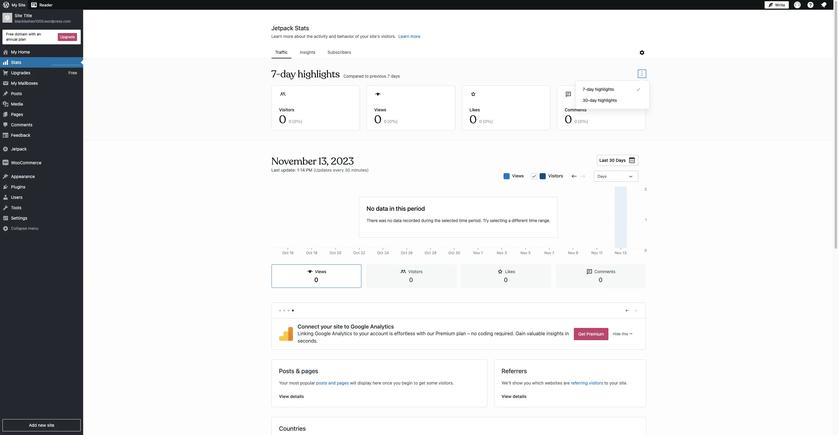 Task type: vqa. For each thing, say whether or not it's contained in the screenshot.
laptop image
no



Task type: describe. For each thing, give the bounding box(es) containing it.
compared
[[344, 73, 364, 78]]

oct for oct 18
[[306, 251, 313, 255]]

media
[[11, 101, 23, 106]]

site inside site title blacklashes1000.wordpress.com
[[15, 13, 22, 18]]

pager controls element
[[272, 303, 646, 318]]

menu
[[28, 226, 38, 231]]

comments for comments 0
[[595, 269, 616, 274]]

collapse menu link
[[0, 223, 83, 233]]

views 0 0 ( 0 %)
[[374, 107, 398, 127]]

visitors for visitors 0
[[408, 269, 423, 274]]

effortless
[[394, 331, 415, 336]]

oct 16
[[282, 251, 294, 255]]

my site link
[[0, 0, 28, 10]]

no data in this period
[[367, 205, 425, 212]]

%) for visitors 0 0 ( 0 %)
[[297, 119, 303, 124]]

subscribers
[[328, 50, 351, 55]]

is
[[390, 331, 393, 336]]

collapse
[[11, 226, 27, 231]]

jetpack stats learn more about the activity and behavior of your site's visitors. learn more
[[272, 24, 421, 39]]

%) for views 0 0 ( 0 %)
[[392, 119, 398, 124]]

100,000 for 100,000
[[633, 251, 647, 255]]

30-day highlights
[[583, 98, 617, 103]]

november
[[272, 155, 317, 168]]

plugins link
[[0, 182, 83, 192]]

visitors for visitors 0 0 ( 0 %)
[[279, 107, 294, 112]]

visitors. inside jetpack stats learn more about the activity and behavior of your site's visitors. learn more
[[381, 34, 396, 39]]

different
[[512, 218, 528, 223]]

referring visitors link
[[571, 380, 604, 386]]

to left previous
[[365, 73, 369, 78]]

my for my site
[[12, 2, 17, 7]]

0 horizontal spatial this
[[396, 205, 406, 212]]

was
[[379, 218, 387, 223]]

pages
[[11, 112, 23, 117]]

days inside dropdown button
[[598, 174, 607, 179]]

your for connect
[[359, 331, 369, 336]]

premium inside get premium button
[[587, 331, 604, 336]]

pages inside heading
[[302, 368, 318, 375]]

13,
[[319, 155, 329, 168]]

( for comments 0 0 ( 0 %)
[[578, 119, 580, 124]]

24
[[385, 251, 389, 255]]

gain
[[516, 331, 526, 336]]

details for referrers
[[513, 394, 527, 399]]

activity
[[314, 34, 328, 39]]

which
[[532, 380, 544, 386]]

oct 24
[[377, 251, 389, 255]]

no
[[367, 205, 375, 212]]

1 vertical spatial and
[[329, 380, 336, 386]]

get premium button
[[574, 328, 609, 340]]

every
[[333, 167, 344, 173]]

get
[[579, 331, 586, 336]]

highlights for 30-day highlights button
[[598, 98, 617, 103]]

subscribers link
[[324, 47, 355, 58]]

nov for nov 3
[[497, 251, 504, 255]]

traffic link
[[272, 47, 292, 58]]

the inside jetpack stats learn more about the activity and behavior of your site's visitors. learn more
[[307, 34, 313, 39]]

manage your notifications image
[[821, 1, 828, 9]]

highest hourly views 0 image
[[52, 61, 81, 65]]

1 inside 100,000 2 1 0
[[646, 218, 647, 222]]

posts for posts
[[11, 91, 22, 96]]

jetpack link
[[0, 144, 83, 154]]

google analytics
[[351, 323, 394, 330]]

views for views
[[513, 173, 524, 178]]

pages link
[[0, 109, 83, 120]]

2 you from the left
[[524, 380, 531, 386]]

(updates
[[314, 167, 332, 173]]

oct for oct 22
[[354, 251, 360, 255]]

1 you from the left
[[394, 380, 401, 386]]

appearance
[[11, 174, 35, 179]]

0 inside views 0
[[315, 276, 318, 283]]

view details link for referrers
[[502, 394, 639, 400]]

0 horizontal spatial 7
[[388, 73, 390, 78]]

websites
[[545, 380, 563, 386]]

selecting
[[490, 218, 508, 223]]

hide this button
[[609, 328, 638, 340]]

site for your
[[334, 323, 343, 330]]

hide
[[613, 332, 621, 336]]

reader link
[[28, 0, 55, 10]]

( for visitors 0 0 ( 0 %)
[[292, 119, 294, 124]]

oct 18
[[306, 251, 318, 255]]

nov 1
[[474, 251, 483, 255]]

no inside connect your site to google analytics linking google analytics to your account is effortless with our premium plan – no coding required. gain valuable insights in seconds.
[[472, 331, 477, 336]]

free for free
[[68, 70, 77, 75]]

details for posts & pages
[[290, 394, 304, 399]]

days
[[391, 73, 400, 78]]

my home link
[[0, 47, 83, 57]]

nov 7
[[545, 251, 555, 255]]

( for views 0 0 ( 0 %)
[[388, 119, 389, 124]]

7-day highlights button
[[583, 86, 642, 93]]

an
[[37, 32, 41, 36]]

begin
[[402, 380, 413, 386]]

3
[[505, 251, 507, 255]]

1 horizontal spatial the
[[435, 218, 441, 223]]

feedback link
[[0, 130, 83, 140]]

( for likes 0 0 ( 0 %)
[[483, 119, 485, 124]]

comments for comments
[[11, 122, 32, 127]]

view for posts & pages
[[279, 394, 289, 399]]

2023
[[331, 155, 354, 168]]

site for new
[[47, 423, 54, 428]]

minutes)
[[352, 167, 369, 173]]

0 horizontal spatial 1
[[481, 251, 483, 255]]

posts link
[[0, 88, 83, 99]]

add
[[29, 423, 37, 428]]

traffic
[[275, 50, 288, 55]]

last inside button
[[600, 158, 609, 163]]

30 for last
[[610, 158, 615, 163]]

my for my home
[[11, 49, 17, 54]]

here
[[373, 380, 382, 386]]

insights
[[300, 50, 316, 55]]

1 vertical spatial 7
[[553, 251, 555, 255]]

my mailboxes link
[[0, 78, 83, 88]]

nov for nov 1
[[474, 251, 480, 255]]

30-day highlights button
[[583, 97, 642, 104]]

a
[[509, 218, 511, 223]]

will
[[350, 380, 357, 386]]

view details for posts & pages
[[279, 394, 304, 399]]

woocommerce
[[11, 160, 41, 165]]

posts for posts & pages
[[279, 368, 295, 375]]

woocommerce link
[[0, 157, 83, 168]]

required.
[[495, 331, 515, 336]]

posts & pages heading
[[279, 367, 318, 375]]

2 time from the left
[[529, 218, 538, 223]]

to left get
[[414, 380, 418, 386]]

range.
[[539, 218, 551, 223]]

day for 30-day highlights button
[[590, 98, 597, 103]]

–
[[467, 331, 470, 336]]

mailboxes
[[18, 80, 38, 86]]

0 horizontal spatial in
[[390, 205, 395, 212]]

site.
[[620, 380, 628, 386]]

try
[[483, 218, 489, 223]]

period.
[[469, 218, 482, 223]]

1 horizontal spatial data
[[394, 218, 402, 223]]

nov for nov 11
[[592, 251, 599, 255]]

last inside november 13, 2023 last update: 1:14 pm (updates every 30 minutes)
[[272, 167, 280, 173]]

learn more
[[399, 34, 421, 39]]

1 vertical spatial visitors.
[[439, 380, 454, 386]]

26
[[408, 251, 413, 255]]

to right visitors
[[605, 380, 609, 386]]

0 vertical spatial no
[[388, 218, 392, 223]]

oct for oct 20
[[330, 251, 336, 255]]

upgrade button
[[58, 33, 77, 41]]

most
[[289, 380, 299, 386]]

day inside jetpack stats main content
[[281, 68, 296, 80]]

previous image
[[625, 308, 630, 313]]

site title blacklashes1000.wordpress.com
[[15, 13, 71, 24]]

to up analytics
[[344, 323, 350, 330]]

hide this
[[613, 332, 629, 336]]

oct 28
[[425, 251, 437, 255]]

1 time from the left
[[459, 218, 468, 223]]

recorded
[[403, 218, 420, 223]]

premium inside connect your site to google analytics linking google analytics to your account is effortless with our premium plan – no coding required. gain valuable insights in seconds.
[[436, 331, 456, 336]]

there
[[367, 218, 378, 223]]

20
[[337, 251, 342, 255]]



Task type: locate. For each thing, give the bounding box(es) containing it.
help image
[[807, 1, 815, 9]]

1
[[646, 218, 647, 222], [481, 251, 483, 255]]

my left home
[[11, 49, 17, 54]]

pages left will
[[337, 380, 349, 386]]

view details link down here
[[279, 394, 480, 400]]

7- down traffic link at the top of page
[[272, 68, 281, 80]]

100,000 right 13
[[633, 251, 647, 255]]

2 view details from the left
[[502, 394, 527, 399]]

my down upgrades
[[11, 80, 17, 86]]

visitors 0 0 ( 0 %)
[[279, 107, 303, 127]]

nov for nov 13
[[615, 251, 622, 255]]

0 vertical spatial days
[[616, 158, 626, 163]]

days down the 'last 30 days'
[[598, 174, 607, 179]]

free
[[6, 32, 14, 36], [68, 70, 77, 75]]

img image inside jetpack link
[[2, 146, 9, 152]]

5 nov from the left
[[568, 251, 575, 255]]

valuable
[[527, 331, 546, 336]]

None checkbox
[[532, 173, 538, 179]]

your
[[279, 380, 288, 386]]

7-day highlights down insights link
[[272, 68, 340, 80]]

1 vertical spatial 1
[[481, 251, 483, 255]]

7 left days
[[388, 73, 390, 78]]

site inside 'my site' link
[[18, 2, 25, 7]]

details down most
[[290, 394, 304, 399]]

likes for likes 0 0 ( 0 %)
[[470, 107, 480, 112]]

site left title
[[15, 13, 22, 18]]

1 horizontal spatial days
[[616, 158, 626, 163]]

this left period
[[396, 205, 406, 212]]

2 100,000 from the top
[[633, 251, 647, 255]]

30 inside button
[[610, 158, 615, 163]]

1 vertical spatial 100,000
[[633, 251, 647, 255]]

oct left 20
[[330, 251, 336, 255]]

blacklashes1000.wordpress.com
[[15, 19, 71, 24]]

posts up media
[[11, 91, 22, 96]]

days inside button
[[616, 158, 626, 163]]

2 details from the left
[[513, 394, 527, 399]]

img image for woocommerce
[[2, 160, 9, 166]]

2 vertical spatial my
[[11, 80, 17, 86]]

last 30 days
[[600, 158, 626, 163]]

2 oct from the left
[[306, 251, 313, 255]]

your left site.
[[610, 380, 619, 386]]

1 horizontal spatial view
[[502, 394, 512, 399]]

view down your
[[279, 394, 289, 399]]

1 horizontal spatial likes
[[506, 269, 515, 274]]

during
[[421, 218, 434, 223]]

0 vertical spatial visitors.
[[381, 34, 396, 39]]

1 horizontal spatial visitors.
[[439, 380, 454, 386]]

0 vertical spatial the
[[307, 34, 313, 39]]

day down 7-day highlights button
[[590, 98, 597, 103]]

users link
[[0, 192, 83, 202]]

last up days dropdown button
[[600, 158, 609, 163]]

none checkbox inside jetpack stats main content
[[532, 173, 538, 179]]

1 horizontal spatial 7-day highlights
[[583, 87, 614, 92]]

my profile image
[[795, 2, 801, 8]]

my site
[[12, 2, 25, 7]]

my left reader link
[[12, 2, 17, 7]]

view details link for posts & pages
[[279, 394, 480, 400]]

comments inside comments 0 0 ( 0 %)
[[565, 107, 587, 112]]

with left our
[[417, 331, 426, 336]]

0 horizontal spatial 7-day highlights
[[272, 68, 340, 80]]

jetpack stats
[[272, 24, 309, 32]]

%) for likes 0 0 ( 0 %)
[[487, 119, 493, 124]]

30 inside november 13, 2023 last update: 1:14 pm (updates every 30 minutes)
[[345, 167, 350, 173]]

0 inside 100,000 2 1 0
[[645, 248, 647, 253]]

img image for jetpack
[[2, 146, 9, 152]]

( inside views 0 0 ( 0 %)
[[388, 119, 389, 124]]

5 oct from the left
[[377, 251, 384, 255]]

your up google
[[321, 323, 332, 330]]

no right –
[[472, 331, 477, 336]]

1 vertical spatial site
[[47, 423, 54, 428]]

0 inside "visitors 0"
[[409, 276, 413, 283]]

comments up feedback
[[11, 122, 32, 127]]

0 vertical spatial free
[[6, 32, 14, 36]]

1 100,000 from the top
[[633, 187, 647, 192]]

0 horizontal spatial visitors.
[[381, 34, 396, 39]]

%)
[[297, 119, 303, 124], [392, 119, 398, 124], [487, 119, 493, 124], [583, 119, 589, 124]]

7 left nov 9
[[553, 251, 555, 255]]

1 vertical spatial days
[[598, 174, 607, 179]]

6 oct from the left
[[401, 251, 407, 255]]

1 vertical spatial posts
[[279, 368, 295, 375]]

%) inside comments 0 0 ( 0 %)
[[583, 119, 589, 124]]

oct for oct 30
[[449, 251, 455, 255]]

likes inside likes 0 0 ( 0 %)
[[470, 107, 480, 112]]

nov 9
[[568, 251, 579, 255]]

in right insights
[[565, 331, 569, 336]]

oct for oct 28
[[425, 251, 431, 255]]

view details for referrers
[[502, 394, 527, 399]]

oct left 18
[[306, 251, 313, 255]]

highlights for 7-day highlights button
[[595, 87, 614, 92]]

1 vertical spatial img image
[[2, 160, 9, 166]]

0 horizontal spatial pages
[[302, 368, 318, 375]]

7-day highlights inside jetpack stats main content
[[272, 68, 340, 80]]

1 vertical spatial the
[[435, 218, 441, 223]]

0 vertical spatial likes
[[470, 107, 480, 112]]

1 vertical spatial visitors
[[549, 173, 563, 178]]

time
[[459, 218, 468, 223], [529, 218, 538, 223]]

7- inside jetpack stats main content
[[272, 68, 281, 80]]

insights link
[[296, 47, 319, 58]]

1 view details from the left
[[279, 394, 304, 399]]

1 horizontal spatial premium
[[587, 331, 604, 336]]

1 vertical spatial highlights
[[595, 87, 614, 92]]

2 %) from the left
[[392, 119, 398, 124]]

0 horizontal spatial views
[[315, 269, 327, 274]]

7 nov from the left
[[615, 251, 622, 255]]

site inside connect your site to google analytics linking google analytics to your account is effortless with our premium plan – no coding required. gain valuable insights in seconds.
[[334, 323, 343, 330]]

100,000 down days dropdown button
[[633, 187, 647, 192]]

2 vertical spatial visitors
[[408, 269, 423, 274]]

1 vertical spatial this
[[622, 332, 629, 336]]

&
[[296, 368, 300, 375]]

7-day highlights
[[272, 68, 340, 80], [583, 87, 614, 92]]

0 vertical spatial in
[[390, 205, 395, 212]]

nov left 5
[[521, 251, 528, 255]]

site's
[[370, 34, 380, 39]]

menu
[[272, 47, 639, 58]]

last
[[600, 158, 609, 163], [272, 167, 280, 173]]

views for views 0
[[315, 269, 327, 274]]

1 vertical spatial 30
[[345, 167, 350, 173]]

this right hide
[[622, 332, 629, 336]]

the right about
[[307, 34, 313, 39]]

0 horizontal spatial days
[[598, 174, 607, 179]]

0 horizontal spatial comments
[[11, 122, 32, 127]]

0 horizontal spatial last
[[272, 167, 280, 173]]

4 %) from the left
[[583, 119, 589, 124]]

site
[[18, 2, 25, 7], [15, 13, 22, 18]]

7 oct from the left
[[425, 251, 431, 255]]

and right "activity"
[[329, 34, 336, 39]]

pages right &
[[302, 368, 318, 375]]

1 oct from the left
[[282, 251, 289, 255]]

once
[[383, 380, 392, 386]]

data down no data in this period
[[394, 218, 402, 223]]

data right the no
[[376, 205, 388, 212]]

nov right 5
[[545, 251, 552, 255]]

your for we'll
[[610, 380, 619, 386]]

3 nov from the left
[[521, 251, 528, 255]]

img image
[[2, 146, 9, 152], [2, 160, 9, 166]]

2 ( from the left
[[388, 119, 389, 124]]

1 horizontal spatial visitors
[[408, 269, 423, 274]]

1 vertical spatial views
[[513, 173, 524, 178]]

nov 5
[[521, 251, 531, 255]]

posts inside heading
[[279, 368, 295, 375]]

your inside jetpack stats learn more about the activity and behavior of your site's visitors. learn more
[[360, 34, 369, 39]]

0 vertical spatial with
[[29, 32, 36, 36]]

and right posts in the bottom left of the page
[[329, 380, 336, 386]]

7-day highlights inside button
[[583, 87, 614, 92]]

0 horizontal spatial with
[[29, 32, 36, 36]]

countries heading
[[279, 425, 306, 433]]

details down show
[[513, 394, 527, 399]]

img image left woocommerce
[[2, 160, 9, 166]]

7-day highlights up 30-day highlights
[[583, 87, 614, 92]]

time left range.
[[529, 218, 538, 223]]

1 horizontal spatial comments
[[565, 107, 587, 112]]

0 vertical spatial 7
[[388, 73, 390, 78]]

free up annual plan
[[6, 32, 14, 36]]

tooltip
[[572, 77, 650, 109]]

30 left the nov 1
[[456, 251, 461, 255]]

view details link down are
[[502, 394, 639, 400]]

0 inside comments 0
[[599, 276, 603, 283]]

1 %) from the left
[[297, 119, 303, 124]]

oct 26
[[401, 251, 413, 255]]

1 horizontal spatial details
[[513, 394, 527, 399]]

0 horizontal spatial posts
[[11, 91, 22, 96]]

0
[[279, 113, 286, 127], [374, 113, 382, 127], [470, 113, 477, 127], [565, 113, 572, 127], [289, 119, 292, 124], [294, 119, 297, 124], [384, 119, 387, 124], [389, 119, 392, 124], [479, 119, 482, 124], [485, 119, 487, 124], [575, 119, 578, 124], [580, 119, 583, 124], [645, 248, 647, 253], [315, 276, 318, 283], [409, 276, 413, 283], [504, 276, 508, 283], [599, 276, 603, 283]]

add new site link
[[2, 419, 81, 431]]

0 horizontal spatial the
[[307, 34, 313, 39]]

nov left 13
[[615, 251, 622, 255]]

0 horizontal spatial free
[[6, 32, 14, 36]]

oct for oct 24
[[377, 251, 384, 255]]

img image left jetpack
[[2, 146, 9, 152]]

linking
[[298, 331, 314, 336]]

1 horizontal spatial 7
[[553, 251, 555, 255]]

%) inside views 0 0 ( 0 %)
[[392, 119, 398, 124]]

0 vertical spatial 1
[[646, 218, 647, 222]]

reader
[[39, 2, 53, 7]]

highlights up 30-day highlights
[[595, 87, 614, 92]]

1 img image from the top
[[2, 146, 9, 152]]

and
[[329, 34, 336, 39], [329, 380, 336, 386]]

insights
[[547, 331, 564, 336]]

0 horizontal spatial view
[[279, 394, 289, 399]]

11
[[600, 251, 603, 255]]

nov left 11
[[592, 251, 599, 255]]

nov
[[474, 251, 480, 255], [497, 251, 504, 255], [521, 251, 528, 255], [545, 251, 552, 255], [568, 251, 575, 255], [592, 251, 599, 255], [615, 251, 622, 255]]

2 vertical spatial 30
[[456, 251, 461, 255]]

in inside connect your site to google analytics linking google analytics to your account is effortless with our premium plan – no coding required. gain valuable insights in seconds.
[[565, 331, 569, 336]]

8 oct from the left
[[449, 251, 455, 255]]

view details down show
[[502, 394, 527, 399]]

7-
[[272, 68, 281, 80], [583, 87, 587, 92]]

my
[[12, 2, 17, 7], [11, 49, 17, 54], [11, 80, 17, 86]]

1 horizontal spatial 1
[[646, 218, 647, 222]]

seconds.
[[298, 338, 318, 344]]

plan
[[457, 331, 466, 336]]

posts & pages
[[279, 368, 318, 375]]

7- inside button
[[583, 87, 587, 92]]

1 horizontal spatial site
[[334, 323, 343, 330]]

0 vertical spatial my
[[12, 2, 17, 7]]

1 vertical spatial comments
[[11, 122, 32, 127]]

1 view from the left
[[279, 394, 289, 399]]

0 horizontal spatial no
[[388, 218, 392, 223]]

last left update:
[[272, 167, 280, 173]]

1 horizontal spatial with
[[417, 331, 426, 336]]

0 vertical spatial 100,000
[[633, 187, 647, 192]]

1:14
[[297, 167, 305, 173]]

your right of
[[360, 34, 369, 39]]

in right the no
[[390, 205, 395, 212]]

comments down 30-
[[565, 107, 587, 112]]

day up 30-
[[587, 87, 594, 92]]

7- up 30-
[[583, 87, 587, 92]]

%) inside visitors 0 0 ( 0 %)
[[297, 119, 303, 124]]

annual plan
[[6, 37, 26, 42]]

appearance link
[[0, 171, 83, 182]]

( inside visitors 0 0 ( 0 %)
[[292, 119, 294, 124]]

nov for nov 5
[[521, 251, 528, 255]]

1 vertical spatial with
[[417, 331, 426, 336]]

upgrades
[[11, 70, 30, 75]]

comments inside "link"
[[11, 122, 32, 127]]

1 nov from the left
[[474, 251, 480, 255]]

30 up days dropdown button
[[610, 158, 615, 163]]

your most popular posts and pages will display here once you begin to get some visitors.
[[279, 380, 454, 386]]

4 ( from the left
[[578, 119, 580, 124]]

visitors
[[279, 107, 294, 112], [549, 173, 563, 178], [408, 269, 423, 274]]

2 view from the left
[[502, 394, 512, 399]]

0 horizontal spatial likes
[[470, 107, 480, 112]]

visitors for visitors
[[549, 173, 563, 178]]

2 horizontal spatial comments
[[595, 269, 616, 274]]

comments for comments 0 0 ( 0 %)
[[565, 107, 587, 112]]

highlights down insights link
[[298, 68, 340, 80]]

display
[[358, 380, 372, 386]]

coding
[[478, 331, 493, 336]]

views 0
[[315, 269, 327, 283]]

tools link
[[0, 202, 83, 213]]

1 horizontal spatial free
[[68, 70, 77, 75]]

0 vertical spatial data
[[376, 205, 388, 212]]

days up days dropdown button
[[616, 158, 626, 163]]

period
[[408, 205, 425, 212]]

0 vertical spatial 7-day highlights
[[272, 68, 340, 80]]

0 vertical spatial views
[[374, 107, 387, 112]]

day
[[281, 68, 296, 80], [587, 87, 594, 92], [590, 98, 597, 103]]

get premium
[[579, 331, 604, 336]]

views inside views 0
[[315, 269, 327, 274]]

0 horizontal spatial 30
[[345, 167, 350, 173]]

0 vertical spatial 7-
[[272, 68, 281, 80]]

nov right the oct 30
[[474, 251, 480, 255]]

with inside connect your site to google analytics linking google analytics to your account is effortless with our premium plan – no coding required. gain valuable insights in seconds.
[[417, 331, 426, 336]]

0 vertical spatial img image
[[2, 146, 9, 152]]

1 vertical spatial free
[[68, 70, 77, 75]]

0 horizontal spatial details
[[290, 394, 304, 399]]

0 vertical spatial this
[[396, 205, 406, 212]]

1 horizontal spatial view details link
[[502, 394, 639, 400]]

view details down most
[[279, 394, 304, 399]]

( inside likes 0 0 ( 0 %)
[[483, 119, 485, 124]]

30 for oct
[[456, 251, 461, 255]]

( inside comments 0 0 ( 0 %)
[[578, 119, 580, 124]]

%) inside likes 0 0 ( 0 %)
[[487, 119, 493, 124]]

nov 3
[[497, 251, 507, 255]]

posts
[[11, 91, 22, 96], [279, 368, 295, 375]]

highlights down 7-day highlights button
[[598, 98, 617, 103]]

visitors inside visitors 0 0 ( 0 %)
[[279, 107, 294, 112]]

3 oct from the left
[[330, 251, 336, 255]]

november 13, 2023 last update: 1:14 pm (updates every 30 minutes)
[[272, 155, 369, 173]]

you right show
[[524, 380, 531, 386]]

22
[[361, 251, 365, 255]]

1 vertical spatial pages
[[337, 380, 349, 386]]

comments 0
[[595, 269, 616, 283]]

free down highest hourly views 0 image at the top
[[68, 70, 77, 75]]

likes for likes 0
[[506, 269, 515, 274]]

next image
[[633, 308, 638, 313]]

pm
[[306, 167, 313, 173]]

your for jetpack stats
[[360, 34, 369, 39]]

premium right the get
[[587, 331, 604, 336]]

day for 7-day highlights button
[[587, 87, 594, 92]]

your down google analytics
[[359, 331, 369, 336]]

views for views 0 0 ( 0 %)
[[374, 107, 387, 112]]

visitors
[[589, 380, 604, 386]]

referrers heading
[[502, 367, 527, 375]]

6 nov from the left
[[592, 251, 599, 255]]

0 horizontal spatial view details link
[[279, 394, 480, 400]]

to right analytics
[[354, 331, 358, 336]]

2 nov from the left
[[497, 251, 504, 255]]

google
[[315, 331, 331, 336]]

1 vertical spatial site
[[15, 13, 22, 18]]

comments
[[565, 107, 587, 112], [11, 122, 32, 127], [595, 269, 616, 274]]

data
[[376, 205, 388, 212], [394, 218, 402, 223]]

title
[[23, 13, 32, 18]]

2 vertical spatial views
[[315, 269, 327, 274]]

2 horizontal spatial views
[[513, 173, 524, 178]]

visitors. right some
[[439, 380, 454, 386]]

nov for nov 7
[[545, 251, 552, 255]]

tooltip containing 7-day highlights
[[572, 77, 650, 109]]

0 horizontal spatial you
[[394, 380, 401, 386]]

menu inside jetpack stats main content
[[272, 47, 639, 58]]

with inside the free domain with an annual plan
[[29, 32, 36, 36]]

oct 20
[[330, 251, 342, 255]]

oct left 24
[[377, 251, 384, 255]]

2 img image from the top
[[2, 160, 9, 166]]

1 horizontal spatial in
[[565, 331, 569, 336]]

oct left 16
[[282, 251, 289, 255]]

and inside jetpack stats learn more about the activity and behavior of your site's visitors. learn more
[[329, 34, 336, 39]]

my for my mailboxes
[[11, 80, 17, 86]]

1 horizontal spatial posts
[[279, 368, 295, 375]]

0 vertical spatial pages
[[302, 368, 318, 375]]

2 vertical spatial day
[[590, 98, 597, 103]]

comments down 11
[[595, 269, 616, 274]]

2 vertical spatial highlights
[[598, 98, 617, 103]]

this inside 'hide this' button
[[622, 332, 629, 336]]

site right new
[[47, 423, 54, 428]]

30-
[[583, 98, 590, 103]]

nov 11
[[592, 251, 603, 255]]

show
[[513, 380, 523, 386]]

write
[[776, 2, 786, 7]]

tools
[[11, 205, 21, 210]]

oct 22
[[354, 251, 365, 255]]

premium right our
[[436, 331, 456, 336]]

nov for nov 9
[[568, 251, 575, 255]]

highlights inside jetpack stats main content
[[298, 68, 340, 80]]

0 vertical spatial comments
[[565, 107, 587, 112]]

oct
[[282, 251, 289, 255], [306, 251, 313, 255], [330, 251, 336, 255], [354, 251, 360, 255], [377, 251, 384, 255], [401, 251, 407, 255], [425, 251, 431, 255], [449, 251, 455, 255]]

1 horizontal spatial 30
[[456, 251, 461, 255]]

0 vertical spatial 30
[[610, 158, 615, 163]]

0 inside likes 0
[[504, 276, 508, 283]]

day down traffic link at the top of page
[[281, 68, 296, 80]]

1 horizontal spatial no
[[472, 331, 477, 336]]

0 vertical spatial highlights
[[298, 68, 340, 80]]

analytics
[[332, 331, 352, 336]]

30 right "every"
[[345, 167, 350, 173]]

1 details from the left
[[290, 394, 304, 399]]

visitors. right site's
[[381, 34, 396, 39]]

1 view details link from the left
[[279, 394, 480, 400]]

oct left 28
[[425, 251, 431, 255]]

jetpack stats main content
[[0, 24, 834, 435]]

oct left 22 on the left of the page
[[354, 251, 360, 255]]

no right was
[[388, 218, 392, 223]]

oct for oct 16
[[282, 251, 289, 255]]

0 vertical spatial site
[[334, 323, 343, 330]]

3 ( from the left
[[483, 119, 485, 124]]

1 horizontal spatial view details
[[502, 394, 527, 399]]

2 vertical spatial comments
[[595, 269, 616, 274]]

view for referrers
[[502, 394, 512, 399]]

3 %) from the left
[[487, 119, 493, 124]]

posts left &
[[279, 368, 295, 375]]

oct right 28
[[449, 251, 455, 255]]

behavior
[[337, 34, 354, 39]]

likes inside likes 0
[[506, 269, 515, 274]]

4 oct from the left
[[354, 251, 360, 255]]

100,000 for 100,000 2 1 0
[[633, 187, 647, 192]]

free for free domain with an annual plan
[[6, 32, 14, 36]]

collapse menu
[[11, 226, 38, 231]]

1 ( from the left
[[292, 119, 294, 124]]

5
[[529, 251, 531, 255]]

compared to previous 7 days
[[344, 73, 400, 78]]

9
[[576, 251, 579, 255]]

0 horizontal spatial time
[[459, 218, 468, 223]]

1 vertical spatial 7-
[[583, 87, 587, 92]]

comments 0 0 ( 0 %)
[[565, 107, 589, 127]]

1 vertical spatial data
[[394, 218, 402, 223]]

img image inside woocommerce link
[[2, 160, 9, 166]]

1 vertical spatial 7-day highlights
[[583, 87, 614, 92]]

of
[[355, 34, 359, 39]]

likes 0
[[504, 269, 515, 283]]

site up analytics
[[334, 323, 343, 330]]

your
[[360, 34, 369, 39], [321, 323, 332, 330], [359, 331, 369, 336], [610, 380, 619, 386]]

you right once at left
[[394, 380, 401, 386]]

the right during
[[435, 218, 441, 223]]

highlights
[[298, 68, 340, 80], [595, 87, 614, 92], [598, 98, 617, 103]]

0 vertical spatial and
[[329, 34, 336, 39]]

2 view details link from the left
[[502, 394, 639, 400]]

time left period.
[[459, 218, 468, 223]]

1 horizontal spatial pages
[[337, 380, 349, 386]]

comments link
[[0, 120, 83, 130]]

%) for comments 0 0 ( 0 %)
[[583, 119, 589, 124]]

free inside the free domain with an annual plan
[[6, 32, 14, 36]]

with left an
[[29, 32, 36, 36]]

1 vertical spatial day
[[587, 87, 594, 92]]

views inside views 0 0 ( 0 %)
[[374, 107, 387, 112]]

about
[[295, 34, 306, 39]]

oct for oct 26
[[401, 251, 407, 255]]

view down we'll
[[502, 394, 512, 399]]

menu containing traffic
[[272, 47, 639, 58]]

oct left 26
[[401, 251, 407, 255]]

site up title
[[18, 2, 25, 7]]

0 vertical spatial last
[[600, 158, 609, 163]]

nov left 9 on the right of page
[[568, 251, 575, 255]]

4 nov from the left
[[545, 251, 552, 255]]

nov left 3
[[497, 251, 504, 255]]



